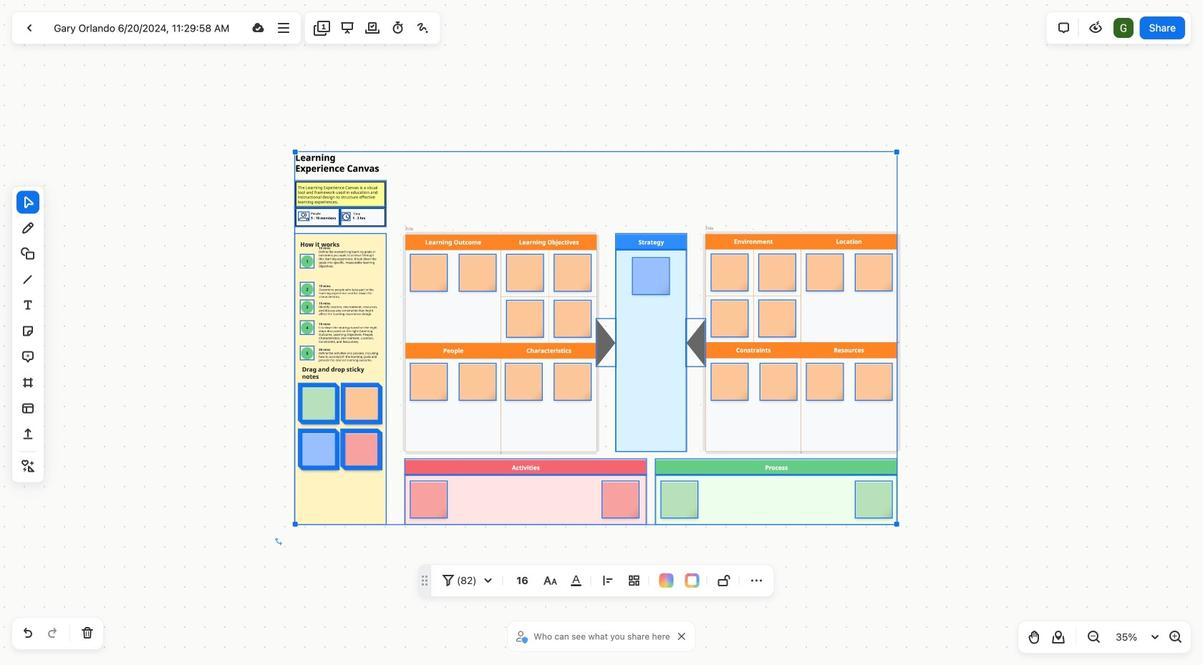 Task type: locate. For each thing, give the bounding box(es) containing it.
fill menu item
[[659, 574, 673, 588]]

comment panel image
[[1055, 19, 1072, 37]]

menu item
[[713, 569, 736, 592]]

laser image
[[414, 19, 432, 37]]

gary orlando list item
[[1112, 16, 1135, 39]]

Document name text field
[[43, 16, 245, 39]]

timer image
[[389, 19, 406, 37]]



Task type: describe. For each thing, give the bounding box(es) containing it.
zoom in image
[[1167, 629, 1184, 646]]

clear page image
[[79, 625, 96, 642]]

undo image
[[19, 625, 37, 642]]

close image
[[678, 633, 685, 640]]

mini map image
[[1050, 629, 1067, 646]]

format styles image
[[542, 572, 559, 589]]

dashboard image
[[21, 19, 38, 37]]

vote3634634 image
[[364, 19, 381, 37]]

pages image
[[314, 19, 331, 37]]

more options image
[[275, 19, 292, 37]]

zoom out image
[[1085, 629, 1102, 646]]

presentation image
[[339, 19, 356, 37]]



Task type: vqa. For each thing, say whether or not it's contained in the screenshot.
rightmost Show options icon
no



